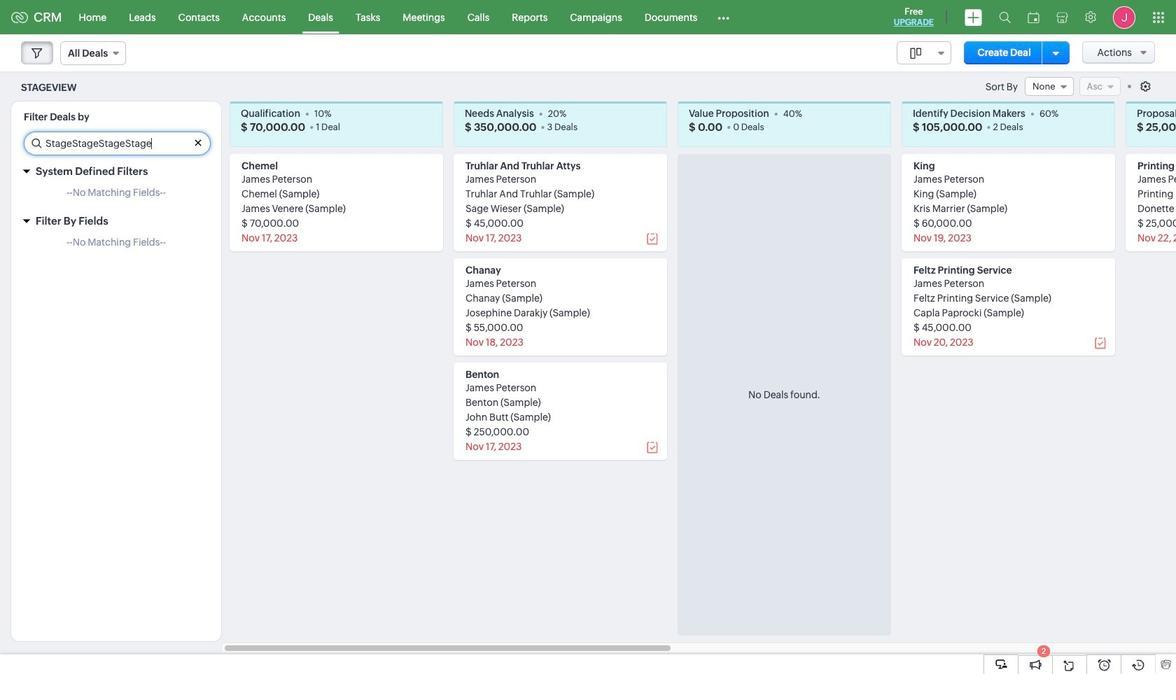 Task type: describe. For each thing, give the bounding box(es) containing it.
2 region from the top
[[11, 233, 221, 259]]

1 region from the top
[[11, 184, 221, 209]]

create menu element
[[957, 0, 991, 34]]

size image
[[911, 47, 922, 60]]

logo image
[[11, 12, 28, 23]]

search image
[[1000, 11, 1012, 23]]



Task type: vqa. For each thing, say whether or not it's contained in the screenshot.
(Ctrl+Space)
no



Task type: locate. For each thing, give the bounding box(es) containing it.
Other Modules field
[[709, 6, 739, 28]]

Search text field
[[25, 132, 210, 155]]

None field
[[60, 41, 126, 65], [897, 41, 952, 64], [1026, 77, 1074, 96], [60, 41, 126, 65], [1026, 77, 1074, 96]]

region
[[11, 184, 221, 209], [11, 233, 221, 259]]

search element
[[991, 0, 1020, 34]]

profile element
[[1105, 0, 1145, 34]]

none field size
[[897, 41, 952, 64]]

create menu image
[[965, 9, 983, 26]]

0 vertical spatial region
[[11, 184, 221, 209]]

calendar image
[[1028, 12, 1040, 23]]

1 vertical spatial region
[[11, 233, 221, 259]]

profile image
[[1114, 6, 1136, 28]]



